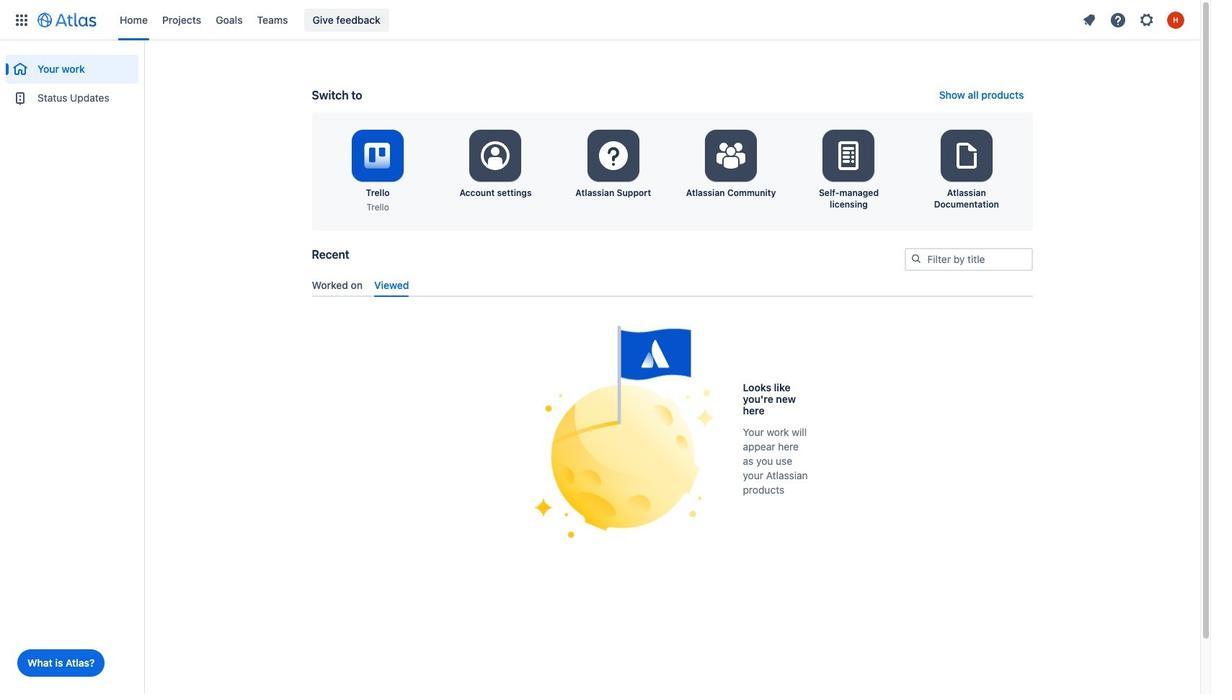 Task type: vqa. For each thing, say whether or not it's contained in the screenshot.
Search tags text field
no



Task type: locate. For each thing, give the bounding box(es) containing it.
0 vertical spatial settings image
[[1139, 11, 1156, 28]]

0 horizontal spatial settings image
[[478, 138, 513, 173]]

banner
[[0, 0, 1201, 40]]

switch to... image
[[13, 11, 30, 28]]

3 settings image from the left
[[832, 138, 866, 173]]

1 settings image from the left
[[596, 138, 631, 173]]

group
[[6, 40, 138, 117]]

help icon image
[[1110, 11, 1127, 28]]

list
[[112, 0, 1077, 40], [1077, 8, 1192, 31]]

settings image
[[1139, 11, 1156, 28], [478, 138, 513, 173]]

settings image
[[596, 138, 631, 173], [714, 138, 749, 173], [832, 138, 866, 173], [950, 138, 984, 173]]

tab list
[[306, 273, 1039, 297]]



Task type: describe. For each thing, give the bounding box(es) containing it.
account image
[[1167, 11, 1185, 28]]

search image
[[910, 253, 922, 265]]

1 horizontal spatial settings image
[[1139, 11, 1156, 28]]

Filter by title field
[[906, 250, 1032, 270]]

1 vertical spatial settings image
[[478, 138, 513, 173]]

top element
[[9, 0, 1077, 40]]

4 settings image from the left
[[950, 138, 984, 173]]

2 settings image from the left
[[714, 138, 749, 173]]

notifications image
[[1081, 11, 1098, 28]]



